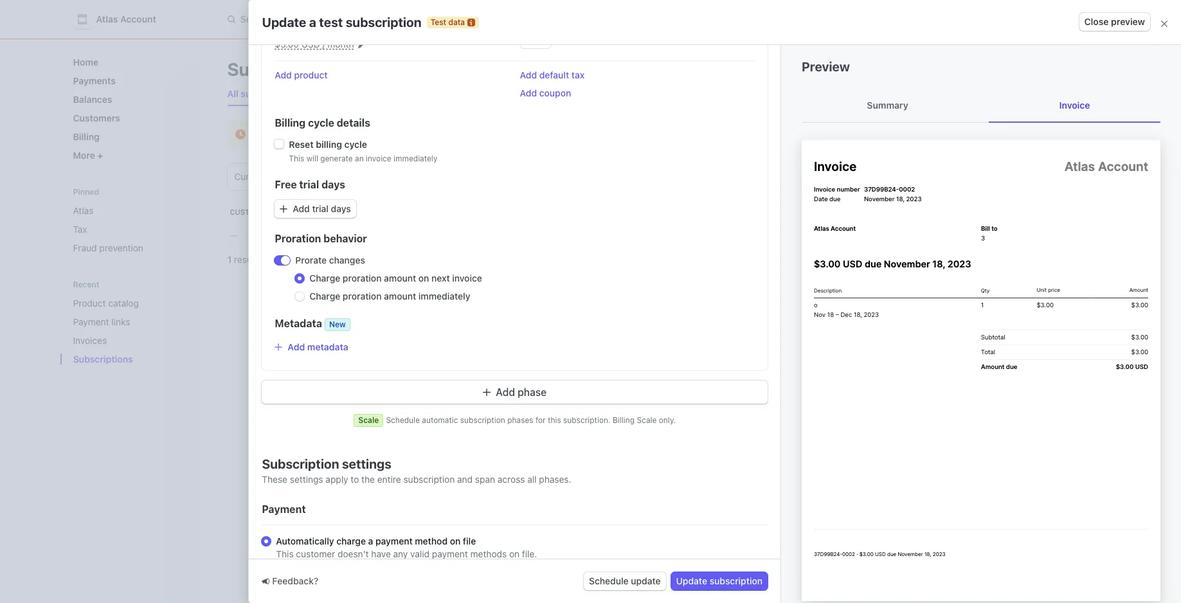 Task type: describe. For each thing, give the bounding box(es) containing it.
preview
[[1111, 16, 1145, 27]]

with
[[525, 129, 543, 140]]

proration for charge proration amount on next invoice
[[343, 273, 382, 284]]

filter button
[[822, 60, 867, 78]]

immediately inside "reset billing cycle this will generate an invoice immediately"
[[394, 154, 437, 163]]

0 vertical spatial cycle
[[308, 117, 334, 129]]

add for add coupon
[[520, 87, 537, 98]]

pinned element
[[68, 200, 191, 258]]

amount for immediately
[[384, 291, 416, 302]]

product catalog
[[73, 298, 139, 309]]

0 horizontal spatial a
[[309, 14, 316, 29]]

$3.00 usd / month button
[[275, 38, 366, 51]]

atlas for atlas
[[73, 205, 94, 216]]

update for update a test subscription
[[262, 14, 306, 29]]

usd inside button
[[301, 39, 320, 50]]

invoice inside "reset billing cycle this will generate an invoice immediately"
[[366, 154, 391, 163]]

update subscription button
[[671, 572, 768, 590]]

add metadata button
[[275, 341, 348, 352]]

product catalog link
[[68, 293, 173, 314]]

1
[[227, 254, 232, 265]]

charge
[[336, 536, 366, 546]]

catalog
[[108, 298, 139, 309]]

update
[[631, 575, 661, 586]]

core navigation links element
[[68, 51, 191, 166]]

will
[[306, 154, 318, 163]]

product
[[294, 69, 328, 80]]

to
[[351, 474, 359, 485]]

invoice
[[1059, 100, 1090, 111]]

customer
[[230, 208, 270, 216]]

subscription.
[[563, 415, 610, 425]]

proration for charge proration amount immediately
[[343, 291, 382, 302]]

balances
[[73, 94, 112, 105]]

test data
[[572, 40, 609, 48]]

test for test your integrations and simulate billing scenarios through time with
[[253, 129, 271, 140]]

tab list containing summary
[[802, 89, 1160, 123]]

Search search field
[[220, 7, 582, 31]]

more
[[73, 150, 97, 161]]

charge for charge proration amount on next invoice
[[309, 273, 340, 284]]

fraud
[[73, 242, 97, 253]]

summary link
[[802, 89, 973, 122]]

1 horizontal spatial $3.00
[[642, 33, 666, 44]]

Reset billing cycle checkbox
[[275, 140, 284, 149]]

add for add metadata
[[288, 341, 305, 352]]

/ inside button
[[322, 39, 325, 50]]

doesn't
[[338, 548, 369, 559]]

this inside "reset billing cycle this will generate an invoice immediately"
[[289, 154, 304, 163]]

subscription inside button
[[710, 575, 762, 586]]

phase
[[518, 386, 547, 398]]

atlas account
[[96, 14, 156, 24]]

$3.00 inside button
[[275, 39, 299, 50]]

billing inside "reset billing cycle this will generate an invoice immediately"
[[316, 139, 342, 150]]

tax link
[[68, 219, 191, 240]]

metadata
[[307, 341, 348, 352]]

update a test subscription
[[262, 14, 422, 29]]

test your integrations and simulate billing scenarios through time with
[[253, 129, 543, 140]]

invoices
[[73, 335, 107, 346]]

— link
[[227, 224, 529, 247]]

1 horizontal spatial /
[[690, 33, 692, 44]]

billing cycle details
[[275, 117, 370, 129]]

customer
[[296, 548, 335, 559]]

any
[[393, 548, 408, 559]]

oct 18, 5:50 pm
[[969, 230, 1036, 240]]

atlas link
[[68, 200, 191, 221]]

1 horizontal spatial billing
[[401, 129, 425, 140]]

subscription
[[262, 456, 339, 471]]

trial for add
[[312, 203, 329, 214]]

update subscription
[[676, 575, 762, 586]]

free trial days
[[275, 179, 345, 190]]

1 vertical spatial invoice
[[452, 273, 482, 284]]

automatic
[[422, 415, 458, 425]]

free
[[275, 179, 297, 190]]

summary
[[867, 100, 908, 111]]

add metadata
[[288, 341, 348, 352]]

fraud prevention link
[[68, 237, 191, 258]]

prorate changes
[[295, 255, 365, 266]]

tab list containing current
[[227, 163, 1069, 190]]

svg image for filter
[[827, 66, 835, 73]]

charge for charge proration amount immediately
[[309, 291, 340, 302]]

span
[[475, 474, 495, 485]]

pm
[[1023, 230, 1036, 240]]

generate
[[320, 154, 353, 163]]

payments
[[73, 75, 116, 86]]

customers
[[73, 113, 120, 123]]

$3.00 usd / month inside button
[[275, 39, 354, 50]]

subscriptions
[[241, 88, 300, 99]]

all subscriptions
[[227, 88, 300, 99]]

test for test data
[[431, 17, 446, 27]]

days for free trial days
[[321, 179, 345, 190]]

more button
[[68, 145, 191, 166]]

for
[[535, 415, 546, 425]]

charge proration amount immediately
[[309, 291, 470, 302]]

file.
[[522, 548, 537, 559]]

close
[[1084, 16, 1109, 27]]

coupon
[[539, 87, 571, 98]]

links
[[111, 316, 130, 327]]

schedule update button
[[584, 572, 666, 590]]

details
[[337, 117, 370, 129]]

add for add default tax
[[520, 69, 537, 80]]

only.
[[659, 415, 676, 425]]

prorate
[[295, 255, 327, 266]]

recent navigation links element
[[60, 279, 202, 370]]

customers link
[[68, 107, 191, 129]]

billing for billing cycle details
[[275, 117, 306, 129]]

payment links link
[[68, 311, 173, 332]]

method
[[415, 536, 448, 546]]

data
[[448, 17, 465, 27]]



Task type: locate. For each thing, give the bounding box(es) containing it.
0 vertical spatial settings
[[342, 456, 391, 471]]

invoice link
[[989, 89, 1160, 122]]

billing up generate
[[316, 139, 342, 150]]

atlas left account
[[96, 14, 118, 24]]

across
[[498, 474, 525, 485]]

behavior
[[324, 233, 367, 244]]

0 vertical spatial test
[[431, 17, 446, 27]]

1 vertical spatial charge
[[309, 291, 340, 302]]

1 horizontal spatial test
[[431, 17, 446, 27]]

1 scale from the left
[[358, 415, 379, 425]]

0 vertical spatial tab list
[[802, 89, 1160, 123]]

1 proration from the top
[[343, 273, 382, 284]]

0 horizontal spatial month
[[328, 39, 354, 50]]

1 horizontal spatial payment
[[262, 503, 306, 515]]

0 vertical spatial days
[[321, 179, 345, 190]]

0 vertical spatial atlas
[[96, 14, 118, 24]]

on
[[418, 273, 429, 284], [450, 536, 461, 546], [509, 548, 520, 559]]

invoice
[[366, 154, 391, 163], [452, 273, 482, 284]]

immediately
[[394, 154, 437, 163], [418, 291, 470, 302]]

month inside button
[[328, 39, 354, 50]]

0 horizontal spatial update
[[262, 14, 306, 29]]

proration down changes
[[343, 273, 382, 284]]

1 vertical spatial billing
[[73, 131, 100, 142]]

canceled button
[[792, 163, 1069, 190]]

test data
[[431, 17, 465, 27]]

changes
[[329, 255, 365, 266]]

days
[[321, 179, 345, 190], [331, 203, 351, 214]]

atlas inside atlas account button
[[96, 14, 118, 24]]

invoice right an
[[366, 154, 391, 163]]

this down reset
[[289, 154, 304, 163]]

valid
[[410, 548, 429, 559]]

0 horizontal spatial payment
[[375, 536, 413, 546]]

subscriptions down invoices
[[73, 354, 133, 365]]

add coupon button
[[520, 87, 571, 100]]

svg image inside filter popup button
[[827, 66, 835, 73]]

0 horizontal spatial $3.00
[[275, 39, 299, 50]]

invoice right the next on the left of the page
[[452, 273, 482, 284]]

test
[[319, 14, 343, 29]]

0 vertical spatial charge
[[309, 273, 340, 284]]

2 vertical spatial on
[[509, 548, 520, 559]]

and left span
[[457, 474, 473, 485]]

0 vertical spatial invoice
[[366, 154, 391, 163]]

current button
[[227, 163, 505, 190]]

simulate
[[363, 129, 398, 140]]

0 vertical spatial this
[[289, 154, 304, 163]]

update inside button
[[676, 575, 707, 586]]

1 vertical spatial schedule
[[589, 575, 629, 586]]

add left coupon
[[520, 87, 537, 98]]

all
[[227, 88, 238, 99]]

1 horizontal spatial invoice
[[452, 273, 482, 284]]

0 horizontal spatial usd
[[301, 39, 320, 50]]

0 vertical spatial trial
[[299, 179, 319, 190]]

have
[[371, 548, 391, 559]]

amount down charge proration amount on next invoice
[[384, 291, 416, 302]]

cycle
[[308, 117, 334, 129], [344, 139, 367, 150]]

immediately down test your integrations and simulate billing scenarios through time with
[[394, 154, 437, 163]]

recent element
[[60, 293, 202, 370]]

payment up any
[[375, 536, 413, 546]]

billing link
[[68, 126, 191, 147]]

atlas inside atlas link
[[73, 205, 94, 216]]

0 horizontal spatial /
[[322, 39, 325, 50]]

and down details
[[345, 129, 361, 140]]

amount up charge proration amount immediately
[[384, 273, 416, 284]]

2 scale from the left
[[637, 415, 657, 425]]

1 vertical spatial amount
[[384, 291, 416, 302]]

update up '$3.00 usd / month' button
[[262, 14, 306, 29]]

0 vertical spatial amount
[[384, 273, 416, 284]]

add up add coupon
[[520, 69, 537, 80]]

1 horizontal spatial svg image
[[827, 66, 835, 73]]

1 vertical spatial svg image
[[483, 389, 491, 396]]

0 horizontal spatial billing
[[316, 139, 342, 150]]

add trial days button
[[275, 200, 356, 218]]

add up subscriptions
[[275, 69, 292, 80]]

subscriptions inside recent element
[[73, 354, 133, 365]]

reset billing cycle this will generate an invoice immediately
[[289, 139, 437, 163]]

0 horizontal spatial $3.00 usd / month
[[275, 39, 354, 50]]

default
[[539, 69, 569, 80]]

all
[[527, 474, 537, 485]]

1 vertical spatial tab list
[[227, 163, 1069, 190]]

1 horizontal spatial month
[[695, 33, 721, 44]]

add right svg image
[[293, 203, 310, 214]]

next
[[431, 273, 450, 284]]

entire
[[377, 474, 401, 485]]

test left data
[[431, 17, 446, 27]]

recent
[[73, 280, 99, 289]]

1 horizontal spatial scale
[[637, 415, 657, 425]]

2 proration from the top
[[343, 291, 382, 302]]

feedback?
[[272, 575, 318, 586]]

0 horizontal spatial invoice
[[366, 154, 391, 163]]

payment down these
[[262, 503, 306, 515]]

subscriptions
[[227, 59, 344, 80], [73, 354, 133, 365]]

on left the next on the left of the page
[[418, 273, 429, 284]]

1 vertical spatial test
[[253, 129, 271, 140]]

1 horizontal spatial update
[[676, 575, 707, 586]]

a up have
[[368, 536, 373, 546]]

0 vertical spatial payment
[[73, 316, 109, 327]]

new
[[329, 320, 346, 329]]

add inside 'add coupon' button
[[520, 87, 537, 98]]

0 vertical spatial on
[[418, 273, 429, 284]]

fraud prevention
[[73, 242, 143, 253]]

payment inside recent element
[[73, 316, 109, 327]]

immediately down the next on the left of the page
[[418, 291, 470, 302]]

billing for billing
[[73, 131, 100, 142]]

add for add phase
[[496, 386, 515, 398]]

test left reset billing cycle "option"
[[253, 129, 271, 140]]

phases
[[507, 415, 533, 425]]

a inside automatically charge a payment method on file this customer doesn't have any valid payment methods on file.
[[368, 536, 373, 546]]

billing up the your
[[275, 117, 306, 129]]

on left file
[[450, 536, 461, 546]]

metadata
[[275, 318, 322, 329]]

0 vertical spatial and
[[345, 129, 361, 140]]

schedule for schedule automatic subscription phases for this subscription. billing scale only.
[[386, 415, 420, 425]]

subscriptions link
[[68, 348, 173, 370]]

payment for payment links
[[73, 316, 109, 327]]

1 horizontal spatial usd
[[669, 33, 687, 44]]

proration
[[343, 273, 382, 284], [343, 291, 382, 302]]

add
[[275, 69, 292, 80], [520, 69, 537, 80], [520, 87, 537, 98], [293, 203, 310, 214], [288, 341, 305, 352], [496, 386, 515, 398]]

0 vertical spatial svg image
[[827, 66, 835, 73]]

1 horizontal spatial and
[[457, 474, 473, 485]]

0 horizontal spatial on
[[418, 273, 429, 284]]

1 vertical spatial atlas
[[73, 205, 94, 216]]

charge up new
[[309, 291, 340, 302]]

this down automatically
[[276, 548, 294, 559]]

1 vertical spatial immediately
[[418, 291, 470, 302]]

1 vertical spatial subscriptions
[[73, 354, 133, 365]]

trial for free
[[299, 179, 319, 190]]

payment
[[375, 536, 413, 546], [432, 548, 468, 559]]

payments link
[[68, 70, 191, 91]]

add inside add default tax button
[[520, 69, 537, 80]]

$3.00
[[642, 33, 666, 44], [275, 39, 299, 50]]

automatically charge a payment method on file this customer doesn't have any valid payment methods on file.
[[276, 536, 537, 559]]

1 vertical spatial proration
[[343, 291, 382, 302]]

test
[[572, 40, 589, 48]]

1 charge from the top
[[309, 273, 340, 284]]

2 horizontal spatial on
[[509, 548, 520, 559]]

add left phase
[[496, 386, 515, 398]]

5:50
[[1001, 230, 1020, 240]]

close preview
[[1084, 16, 1145, 27]]

0 vertical spatial proration
[[343, 273, 382, 284]]

1 horizontal spatial atlas
[[96, 14, 118, 24]]

result
[[234, 254, 257, 265]]

0 horizontal spatial payment
[[73, 316, 109, 327]]

0 horizontal spatial atlas
[[73, 205, 94, 216]]

0 horizontal spatial billing
[[73, 131, 100, 142]]

update right update
[[676, 575, 707, 586]]

/
[[690, 33, 692, 44], [322, 39, 325, 50]]

schedule for schedule update
[[589, 575, 629, 586]]

tab list
[[802, 89, 1160, 123], [227, 163, 1069, 190]]

amount for on
[[384, 273, 416, 284]]

1 vertical spatial cycle
[[344, 139, 367, 150]]

add product button
[[275, 69, 328, 82]]

add for add trial days
[[293, 203, 310, 214]]

add inside add product button
[[275, 69, 292, 80]]

amount
[[384, 273, 416, 284], [384, 291, 416, 302]]

1 vertical spatial days
[[331, 203, 351, 214]]

cycle up an
[[344, 139, 367, 150]]

0 horizontal spatial settings
[[290, 474, 323, 485]]

svg image
[[280, 205, 288, 213]]

1 horizontal spatial payment
[[432, 548, 468, 559]]

schedule left update
[[589, 575, 629, 586]]

schedule inside schedule update button
[[589, 575, 629, 586]]

automatically
[[276, 536, 334, 546]]

proration up new
[[343, 291, 382, 302]]

pinned navigation links element
[[68, 186, 191, 258]]

svg image for add phase
[[483, 389, 491, 396]]

file
[[463, 536, 476, 546]]

1 vertical spatial payment
[[432, 548, 468, 559]]

invoices link
[[68, 330, 173, 351]]

0 horizontal spatial cycle
[[308, 117, 334, 129]]

svg image left add phase
[[483, 389, 491, 396]]

1 vertical spatial payment
[[262, 503, 306, 515]]

settings up "the"
[[342, 456, 391, 471]]

time
[[505, 129, 523, 140]]

methods
[[470, 548, 507, 559]]

feedback? button
[[262, 575, 318, 588]]

1 horizontal spatial schedule
[[589, 575, 629, 586]]

settings down "subscription"
[[290, 474, 323, 485]]

all subscriptions link
[[222, 85, 305, 103]]

billing right simulate
[[401, 129, 425, 140]]

trial right free
[[299, 179, 319, 190]]

on left file.
[[509, 548, 520, 559]]

current
[[234, 171, 266, 182]]

atlas down pinned
[[73, 205, 94, 216]]

0 vertical spatial payment
[[375, 536, 413, 546]]

0 vertical spatial schedule
[[386, 415, 420, 425]]

0 horizontal spatial svg image
[[483, 389, 491, 396]]

18,
[[987, 230, 999, 240]]

2 charge from the top
[[309, 291, 340, 302]]

add inside add phase button
[[496, 386, 515, 398]]

svg image inside add phase button
[[483, 389, 491, 396]]

home
[[73, 57, 98, 68]]

cycle inside "reset billing cycle this will generate an invoice immediately"
[[344, 139, 367, 150]]

billing up more
[[73, 131, 100, 142]]

payment links
[[73, 316, 130, 327]]

1 horizontal spatial $3.00 usd / month
[[642, 33, 721, 44]]

2 amount from the top
[[384, 291, 416, 302]]

payment for payment
[[262, 503, 306, 515]]

preview
[[802, 59, 850, 74]]

1 vertical spatial trial
[[312, 203, 329, 214]]

the
[[361, 474, 375, 485]]

billing inside "core navigation links" element
[[73, 131, 100, 142]]

1 vertical spatial and
[[457, 474, 473, 485]]

subscriptions up subscriptions
[[227, 59, 344, 80]]

days up behavior at top
[[331, 203, 351, 214]]

0 horizontal spatial scale
[[358, 415, 379, 425]]

add for add product
[[275, 69, 292, 80]]

atlas for atlas account
[[96, 14, 118, 24]]

subscription inside subscription settings these settings apply to the entire subscription and span across all phases.
[[403, 474, 455, 485]]

0 vertical spatial subscriptions
[[227, 59, 344, 80]]

1 horizontal spatial on
[[450, 536, 461, 546]]

1 horizontal spatial a
[[368, 536, 373, 546]]

and
[[345, 129, 361, 140], [457, 474, 473, 485]]

billing right subscription.
[[613, 415, 635, 425]]

billing
[[275, 117, 306, 129], [73, 131, 100, 142], [613, 415, 635, 425]]

days inside button
[[331, 203, 351, 214]]

1 horizontal spatial cycle
[[344, 139, 367, 150]]

schedule update
[[589, 575, 661, 586]]

cycle up integrations
[[308, 117, 334, 129]]

account
[[120, 14, 156, 24]]

scale up "the"
[[358, 415, 379, 425]]

1 amount from the top
[[384, 273, 416, 284]]

schedule left automatic
[[386, 415, 420, 425]]

trial down the free trial days
[[312, 203, 329, 214]]

0 vertical spatial billing
[[275, 117, 306, 129]]

0 horizontal spatial subscriptions
[[73, 354, 133, 365]]

add phase
[[496, 386, 547, 398]]

this inside automatically charge a payment method on file this customer doesn't have any valid payment methods on file.
[[276, 548, 294, 559]]

1 vertical spatial a
[[368, 536, 373, 546]]

trial inside button
[[312, 203, 329, 214]]

charge down prorate changes
[[309, 273, 340, 284]]

1 vertical spatial this
[[276, 548, 294, 559]]

0 vertical spatial immediately
[[394, 154, 437, 163]]

apply
[[326, 474, 348, 485]]

a left "test"
[[309, 14, 316, 29]]

0 horizontal spatial and
[[345, 129, 361, 140]]

1 vertical spatial settings
[[290, 474, 323, 485]]

update for update subscription
[[676, 575, 707, 586]]

subscription settings these settings apply to the entire subscription and span across all phases.
[[262, 456, 571, 485]]

2 vertical spatial billing
[[613, 415, 635, 425]]

search
[[240, 14, 270, 24]]

scenarios
[[428, 129, 468, 140]]

0 horizontal spatial schedule
[[386, 415, 420, 425]]

1 horizontal spatial settings
[[342, 456, 391, 471]]

payment down method at the bottom left
[[432, 548, 468, 559]]

add product
[[275, 69, 328, 80]]

svg image left filter
[[827, 66, 835, 73]]

a
[[309, 14, 316, 29], [368, 536, 373, 546]]

add trial days
[[293, 203, 351, 214]]

2 horizontal spatial billing
[[613, 415, 635, 425]]

days down generate
[[321, 179, 345, 190]]

1 vertical spatial on
[[450, 536, 461, 546]]

svg image
[[827, 66, 835, 73], [483, 389, 491, 396]]

0 horizontal spatial test
[[253, 129, 271, 140]]

1 horizontal spatial billing
[[275, 117, 306, 129]]

add inside button
[[293, 203, 310, 214]]

$3.00 up add product
[[275, 39, 299, 50]]

0 vertical spatial update
[[262, 14, 306, 29]]

payment up invoices
[[73, 316, 109, 327]]

1 horizontal spatial subscriptions
[[227, 59, 344, 80]]

add down metadata
[[288, 341, 305, 352]]

$3.00 right data
[[642, 33, 666, 44]]

and inside subscription settings these settings apply to the entire subscription and span across all phases.
[[457, 474, 473, 485]]

0 vertical spatial a
[[309, 14, 316, 29]]

this
[[548, 415, 561, 425]]

scale left only.
[[637, 415, 657, 425]]

1 vertical spatial update
[[676, 575, 707, 586]]

days for add trial days
[[331, 203, 351, 214]]



Task type: vqa. For each thing, say whether or not it's contained in the screenshot.
the products
no



